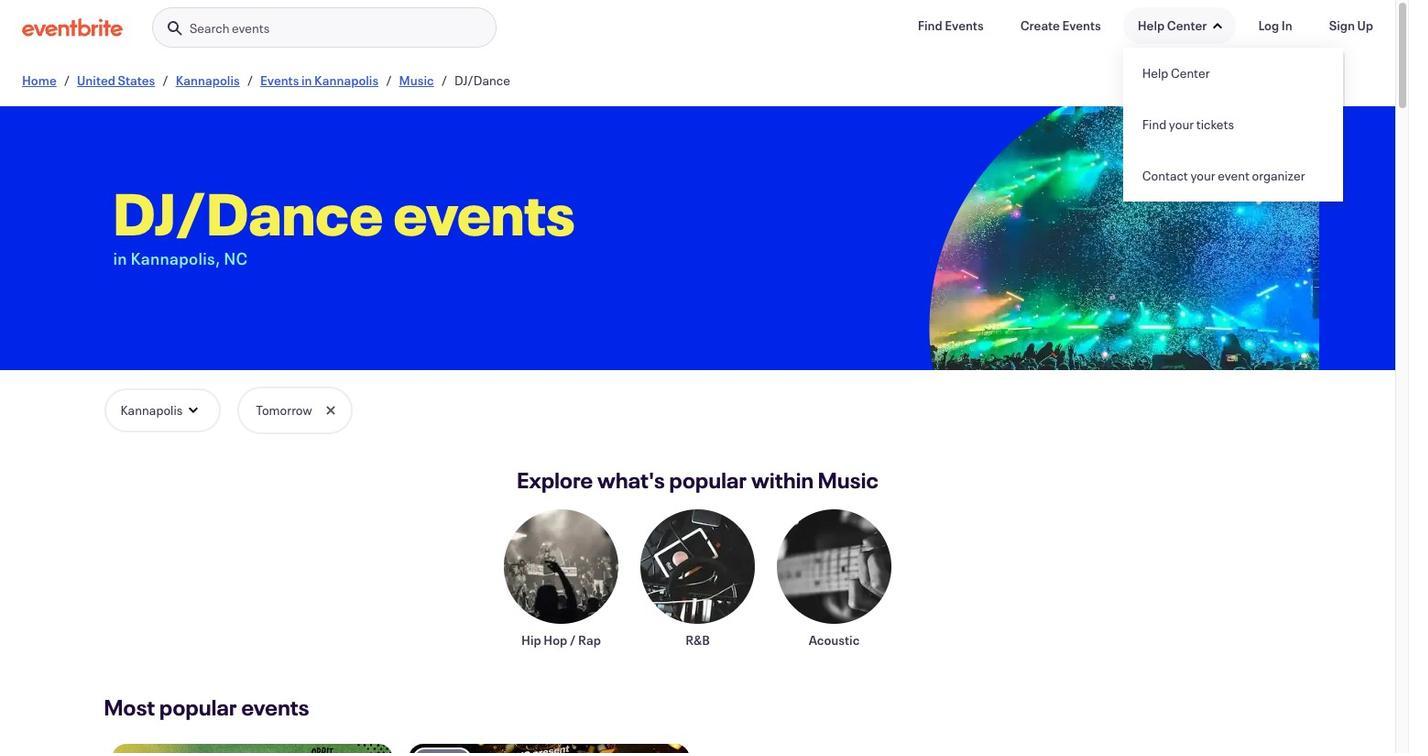 Task type: describe. For each thing, give the bounding box(es) containing it.
tickets
[[1197, 116, 1235, 133]]

hip
[[522, 632, 542, 649]]

rap
[[578, 632, 601, 649]]

events for find events
[[945, 17, 984, 34]]

create events
[[1021, 17, 1102, 34]]

0 horizontal spatial events
[[260, 72, 299, 89]]

log
[[1259, 17, 1280, 34]]

sign up
[[1330, 17, 1374, 34]]

tomorrow
[[256, 402, 312, 419]]

in inside dj/dance events in kannapolis, nc
[[113, 248, 127, 270]]

contact
[[1143, 167, 1189, 184]]

events for dj/dance
[[394, 174, 575, 251]]

contact your event organizer
[[1143, 167, 1306, 184]]

what's
[[598, 466, 666, 495]]

2 vertical spatial events
[[242, 693, 309, 722]]

in
[[1282, 17, 1293, 34]]

hop
[[544, 632, 568, 649]]

0 vertical spatial help center
[[1138, 17, 1208, 34]]

create
[[1021, 17, 1060, 34]]

kannapolis button
[[104, 389, 221, 433]]

find events
[[918, 17, 984, 34]]

sign up link
[[1315, 7, 1389, 44]]

home
[[22, 72, 57, 89]]

search events button
[[152, 7, 497, 49]]

dj/dance inside dj/dance events in kannapolis, nc
[[113, 174, 383, 251]]

acoustic link
[[777, 510, 892, 649]]

find events link
[[903, 7, 999, 44]]

hip hop / rap link
[[504, 510, 619, 649]]

events in kannapolis link
[[260, 72, 379, 89]]

music link
[[399, 72, 434, 89]]

event
[[1219, 167, 1250, 184]]

explore what's popular within music
[[517, 466, 879, 495]]

submenu element
[[1124, 48, 1344, 202]]

acoustic
[[809, 632, 860, 649]]

/ right music link
[[442, 72, 447, 89]]

kannapolis inside kannapolis button
[[121, 402, 183, 419]]

explore
[[517, 466, 594, 495]]

contact your event organizer link
[[1124, 150, 1344, 202]]

home / united states / kannapolis / events in kannapolis / music / dj/dance
[[22, 72, 510, 89]]

tomorrow button
[[240, 389, 351, 433]]

find for find your tickets
[[1143, 116, 1167, 133]]

organizer
[[1253, 167, 1306, 184]]



Task type: locate. For each thing, give the bounding box(es) containing it.
help center up the find your tickets
[[1143, 64, 1210, 82]]

help center inside "submenu" element
[[1143, 64, 1210, 82]]

0 horizontal spatial find
[[918, 17, 943, 34]]

your for contact
[[1191, 167, 1216, 184]]

popular left the within
[[670, 466, 748, 495]]

2 horizontal spatial events
[[1063, 17, 1102, 34]]

1 vertical spatial music
[[818, 466, 879, 495]]

center up the help center link
[[1168, 17, 1208, 34]]

find inside find your tickets link
[[1143, 116, 1167, 133]]

1 vertical spatial find
[[1143, 116, 1167, 133]]

help right 'create events'
[[1138, 17, 1165, 34]]

help
[[1138, 17, 1165, 34], [1143, 64, 1169, 82]]

log in
[[1259, 17, 1293, 34]]

eventbrite image
[[22, 18, 123, 37]]

1 vertical spatial events
[[394, 174, 575, 251]]

1 horizontal spatial find
[[1143, 116, 1167, 133]]

/ left music link
[[386, 72, 392, 89]]

1 vertical spatial popular
[[159, 693, 237, 722]]

1 vertical spatial help center
[[1143, 64, 1210, 82]]

events
[[232, 19, 270, 37], [394, 174, 575, 251], [242, 693, 309, 722]]

0 vertical spatial music
[[399, 72, 434, 89]]

most popular events
[[104, 693, 309, 722]]

/ right home
[[64, 72, 70, 89]]

/ left rap
[[570, 632, 576, 649]]

0 horizontal spatial popular
[[159, 693, 237, 722]]

1 vertical spatial in
[[113, 248, 127, 270]]

/ right kannapolis link
[[247, 72, 253, 89]]

r&b link
[[641, 510, 755, 649]]

find inside find events link
[[918, 17, 943, 34]]

1 vertical spatial dj/dance
[[113, 174, 383, 251]]

events inside search events button
[[232, 19, 270, 37]]

within
[[752, 466, 814, 495]]

help inside "submenu" element
[[1143, 64, 1169, 82]]

your
[[1170, 116, 1195, 133], [1191, 167, 1216, 184]]

center up the find your tickets
[[1171, 64, 1210, 82]]

popular right most
[[159, 693, 237, 722]]

0 horizontal spatial in
[[113, 248, 127, 270]]

events down search events button
[[260, 72, 299, 89]]

dj/dance
[[455, 72, 510, 89], [113, 174, 383, 251]]

help center up the help center link
[[1138, 17, 1208, 34]]

0 horizontal spatial music
[[399, 72, 434, 89]]

home link
[[22, 72, 57, 89]]

kannapolis,
[[131, 248, 221, 270]]

help up the find your tickets
[[1143, 64, 1169, 82]]

find for find events
[[918, 17, 943, 34]]

find
[[918, 17, 943, 34], [1143, 116, 1167, 133]]

1 vertical spatial center
[[1171, 64, 1210, 82]]

0 vertical spatial center
[[1168, 17, 1208, 34]]

up
[[1358, 17, 1374, 34]]

[object object] image
[[924, 106, 1320, 423]]

0 horizontal spatial dj/dance
[[113, 174, 383, 251]]

1 horizontal spatial music
[[818, 466, 879, 495]]

your left tickets at the top right of page
[[1170, 116, 1195, 133]]

center inside "submenu" element
[[1171, 64, 1210, 82]]

0 vertical spatial in
[[302, 72, 312, 89]]

center
[[1168, 17, 1208, 34], [1171, 64, 1210, 82]]

in
[[302, 72, 312, 89], [113, 248, 127, 270]]

/ right states on the left
[[163, 72, 168, 89]]

hip hop / rap
[[522, 632, 601, 649]]

search
[[190, 19, 230, 37]]

dj/dance events in kannapolis, nc
[[113, 174, 575, 270]]

1 vertical spatial your
[[1191, 167, 1216, 184]]

kannapolis
[[176, 72, 240, 89], [315, 72, 379, 89], [121, 402, 183, 419]]

log in link
[[1244, 7, 1308, 44]]

find your tickets link
[[1124, 99, 1344, 150]]

events for search
[[232, 19, 270, 37]]

search events
[[190, 19, 270, 37]]

your left event
[[1191, 167, 1216, 184]]

1 vertical spatial help
[[1143, 64, 1169, 82]]

in left kannapolis,
[[113, 248, 127, 270]]

music
[[399, 72, 434, 89], [818, 466, 879, 495]]

sign
[[1330, 17, 1356, 34]]

0 vertical spatial find
[[918, 17, 943, 34]]

1 horizontal spatial dj/dance
[[455, 72, 510, 89]]

events for create events
[[1063, 17, 1102, 34]]

your inside find your tickets link
[[1170, 116, 1195, 133]]

help center link
[[1124, 48, 1344, 99]]

events right create
[[1063, 17, 1102, 34]]

0 vertical spatial your
[[1170, 116, 1195, 133]]

0 vertical spatial help
[[1138, 17, 1165, 34]]

0 vertical spatial dj/dance
[[455, 72, 510, 89]]

1 horizontal spatial events
[[945, 17, 984, 34]]

find your tickets
[[1143, 116, 1235, 133]]

r&b
[[686, 632, 710, 649]]

events left create
[[945, 17, 984, 34]]

in down search events button
[[302, 72, 312, 89]]

united
[[77, 72, 115, 89]]

1 horizontal spatial popular
[[670, 466, 748, 495]]

most
[[104, 693, 155, 722]]

/
[[64, 72, 70, 89], [163, 72, 168, 89], [247, 72, 253, 89], [386, 72, 392, 89], [442, 72, 447, 89], [570, 632, 576, 649]]

create events link
[[1006, 7, 1116, 44]]

help center
[[1138, 17, 1208, 34], [1143, 64, 1210, 82]]

0 vertical spatial popular
[[670, 466, 748, 495]]

0 vertical spatial events
[[232, 19, 270, 37]]

your inside contact your event organizer link
[[1191, 167, 1216, 184]]

your for find
[[1170, 116, 1195, 133]]

united states link
[[77, 72, 155, 89]]

events inside dj/dance events in kannapolis, nc
[[394, 174, 575, 251]]

events
[[945, 17, 984, 34], [1063, 17, 1102, 34], [260, 72, 299, 89]]

nc
[[224, 248, 248, 270]]

states
[[118, 72, 155, 89]]

popular
[[670, 466, 748, 495], [159, 693, 237, 722]]

kannapolis link
[[176, 72, 240, 89]]

1 horizontal spatial in
[[302, 72, 312, 89]]



Task type: vqa. For each thing, say whether or not it's contained in the screenshot.
Sign Up link
yes



